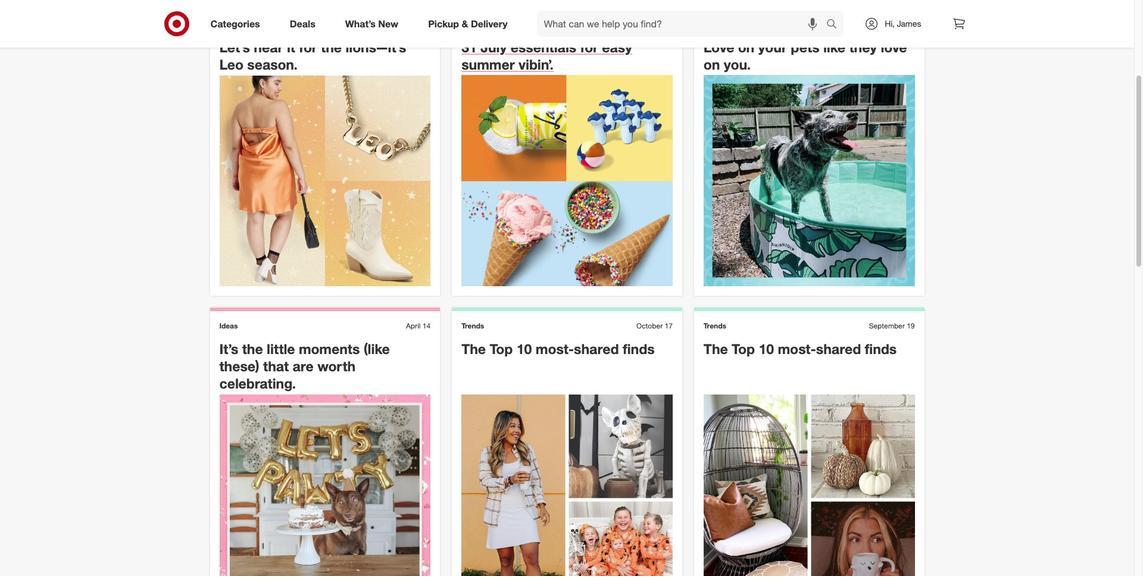 Task type: locate. For each thing, give the bounding box(es) containing it.
1 trends from the left
[[462, 322, 484, 331]]

10
[[517, 341, 532, 358], [759, 341, 774, 358]]

0 horizontal spatial the
[[242, 341, 263, 358]]

1 for from the left
[[299, 39, 317, 55]]

the for october
[[462, 341, 486, 358]]

most- for october 17
[[536, 341, 574, 358]]

1 most- from the left
[[536, 341, 574, 358]]

shared
[[574, 341, 619, 358], [817, 341, 862, 358]]

april left the 28
[[891, 20, 905, 29]]

0 horizontal spatial top
[[490, 341, 513, 358]]

0 vertical spatial the
[[321, 39, 342, 55]]

april for april 14
[[406, 322, 421, 331]]

love
[[704, 39, 735, 55]]

1 horizontal spatial for
[[581, 39, 599, 55]]

1 horizontal spatial on
[[739, 39, 755, 55]]

1 vertical spatial the
[[242, 341, 263, 358]]

ideas up 31
[[462, 20, 480, 29]]

july inside 31 july essentials for easy summer vibin'.
[[481, 39, 507, 55]]

0 horizontal spatial trends
[[462, 322, 484, 331]]

pickup
[[428, 18, 459, 30]]

1 the top 10 most-shared finds image from the left
[[462, 395, 673, 577]]

april 28
[[891, 20, 915, 29]]

for for the
[[299, 39, 317, 55]]

worth
[[318, 358, 356, 375]]

for inside 31 july essentials for easy summer vibin'.
[[581, 39, 599, 55]]

the inside it's the little moments (like these) that are worth celebrating.
[[242, 341, 263, 358]]

your
[[759, 39, 787, 55]]

1 vertical spatial april
[[406, 322, 421, 331]]

1 horizontal spatial top
[[732, 341, 755, 358]]

trends for october 17
[[462, 322, 484, 331]]

1 horizontal spatial 10
[[759, 341, 774, 358]]

pets
[[791, 39, 820, 55]]

0 horizontal spatial the top 10 most-shared finds
[[462, 341, 655, 358]]

are
[[293, 358, 314, 375]]

0 horizontal spatial april
[[406, 322, 421, 331]]

leo
[[220, 56, 244, 73]]

trends
[[462, 322, 484, 331], [704, 322, 727, 331]]

the top 10 most-shared finds for october
[[462, 341, 655, 358]]

on
[[739, 39, 755, 55], [704, 56, 720, 73]]

april
[[891, 20, 905, 29], [406, 322, 421, 331]]

2 top from the left
[[732, 341, 755, 358]]

2 finds from the left
[[865, 341, 897, 358]]

the top 10 most-shared finds image
[[462, 395, 673, 577], [704, 395, 915, 577]]

july up summer
[[481, 39, 507, 55]]

on up 'you.'
[[739, 39, 755, 55]]

1 the from the left
[[462, 341, 486, 358]]

1 horizontal spatial the top 10 most-shared finds
[[704, 341, 897, 358]]

top
[[490, 341, 513, 358], [732, 341, 755, 358]]

2 for from the left
[[581, 39, 599, 55]]

finds down october
[[623, 341, 655, 358]]

most-
[[536, 341, 574, 358], [778, 341, 817, 358]]

ideas up it's at the left of page
[[220, 322, 238, 331]]

the top 10 most-shared finds
[[462, 341, 655, 358], [704, 341, 897, 358]]

0 horizontal spatial on
[[704, 56, 720, 73]]

17
[[665, 322, 673, 331]]

0 horizontal spatial 10
[[517, 341, 532, 358]]

september
[[870, 322, 905, 331]]

september 19
[[870, 322, 915, 331]]

for for easy
[[581, 39, 599, 55]]

shared for september 19
[[817, 341, 862, 358]]

0 horizontal spatial the
[[462, 341, 486, 358]]

what's
[[345, 18, 376, 30]]

the
[[321, 39, 342, 55], [242, 341, 263, 358]]

31 july essentials for easy summer vibin'.
[[462, 39, 633, 73]]

1 horizontal spatial july
[[481, 39, 507, 55]]

ideas
[[220, 20, 238, 29], [462, 20, 480, 29], [220, 322, 238, 331]]

1 10 from the left
[[517, 341, 532, 358]]

1 horizontal spatial the top 10 most-shared finds image
[[704, 395, 915, 577]]

categories link
[[200, 11, 275, 37]]

the
[[462, 341, 486, 358], [704, 341, 728, 358]]

0 horizontal spatial the top 10 most-shared finds image
[[462, 395, 673, 577]]

1 finds from the left
[[623, 341, 655, 358]]

finds
[[623, 341, 655, 358], [865, 341, 897, 358]]

the down deals link
[[321, 39, 342, 55]]

0 vertical spatial july
[[408, 20, 421, 29]]

for
[[299, 39, 317, 55], [581, 39, 599, 55]]

trends for september 19
[[704, 322, 727, 331]]

delivery
[[471, 18, 508, 30]]

categories
[[211, 18, 260, 30]]

0 vertical spatial on
[[739, 39, 755, 55]]

ideas up the let's
[[220, 20, 238, 29]]

30
[[665, 20, 673, 29]]

0 horizontal spatial finds
[[623, 341, 655, 358]]

0 horizontal spatial most-
[[536, 341, 574, 358]]

2 most- from the left
[[778, 341, 817, 358]]

1 horizontal spatial the
[[321, 39, 342, 55]]

(like
[[364, 341, 390, 358]]

april left 14
[[406, 322, 421, 331]]

1 horizontal spatial trends
[[704, 322, 727, 331]]

2 the top 10 most-shared finds image from the left
[[704, 395, 915, 577]]

july left 21
[[408, 20, 421, 29]]

trends right 17
[[704, 322, 727, 331]]

2 10 from the left
[[759, 341, 774, 358]]

2 the from the left
[[704, 341, 728, 358]]

for left easy
[[581, 39, 599, 55]]

search button
[[822, 11, 850, 39]]

essentials
[[511, 39, 577, 55]]

1 shared from the left
[[574, 341, 619, 358]]

1 the top 10 most-shared finds from the left
[[462, 341, 655, 358]]

2 trends from the left
[[704, 322, 727, 331]]

1 horizontal spatial shared
[[817, 341, 862, 358]]

deals
[[290, 18, 316, 30]]

2 the top 10 most-shared finds from the left
[[704, 341, 897, 358]]

0 vertical spatial april
[[891, 20, 905, 29]]

july
[[408, 20, 421, 29], [481, 39, 507, 55]]

1 top from the left
[[490, 341, 513, 358]]

the up these)
[[242, 341, 263, 358]]

finds down september
[[865, 341, 897, 358]]

for right it on the top left of page
[[299, 39, 317, 55]]

1 horizontal spatial april
[[891, 20, 905, 29]]

1 horizontal spatial finds
[[865, 341, 897, 358]]

the for september
[[704, 341, 728, 358]]

31
[[462, 39, 477, 55]]

finds for september
[[865, 341, 897, 358]]

1 vertical spatial july
[[481, 39, 507, 55]]

new
[[378, 18, 399, 30]]

what's new link
[[335, 11, 414, 37]]

What can we help you find? suggestions appear below search field
[[537, 11, 830, 37]]

love
[[881, 39, 908, 55]]

trends right 14
[[462, 322, 484, 331]]

love on your pets like they love on you. image
[[704, 75, 915, 287]]

0 horizontal spatial for
[[299, 39, 317, 55]]

the top 10 most-shared finds for september
[[704, 341, 897, 358]]

for inside let's hear it for the lions—﻿﻿it's leo season.
[[299, 39, 317, 55]]

1 horizontal spatial the
[[704, 341, 728, 358]]

1 horizontal spatial most-
[[778, 341, 817, 358]]

hi,
[[885, 18, 895, 29]]

0 horizontal spatial shared
[[574, 341, 619, 358]]

2 shared from the left
[[817, 341, 862, 358]]

june
[[648, 20, 663, 29]]

october 17
[[637, 322, 673, 331]]

finds for october
[[623, 341, 655, 358]]

on down love
[[704, 56, 720, 73]]

april for april 28
[[891, 20, 905, 29]]



Task type: describe. For each thing, give the bounding box(es) containing it.
10 for october 17
[[517, 341, 532, 358]]

top for september
[[732, 341, 755, 358]]

hear
[[254, 39, 283, 55]]

april 14
[[406, 322, 431, 331]]

the top 10 most-shared finds image for october 17
[[462, 395, 673, 577]]

most- for september 19
[[778, 341, 817, 358]]

pickup & delivery
[[428, 18, 508, 30]]

10 for september 19
[[759, 341, 774, 358]]

you.
[[724, 56, 751, 73]]

0 horizontal spatial july
[[408, 20, 421, 29]]

july 21
[[408, 20, 431, 29]]

the inside let's hear it for the lions—﻿﻿it's leo season.
[[321, 39, 342, 55]]

&
[[462, 18, 469, 30]]

moments
[[299, 341, 360, 358]]

31 july essentials for easy summer vibin'. image
[[462, 75, 673, 287]]

james
[[897, 18, 922, 29]]

it's
[[220, 341, 238, 358]]

let's hear it for the lions—﻿﻿it's leo season.
[[220, 39, 407, 73]]

the top 10 most-shared finds image for september 19
[[704, 395, 915, 577]]

shared for october 17
[[574, 341, 619, 358]]

it
[[287, 39, 295, 55]]

21
[[423, 20, 431, 29]]

season.
[[247, 56, 298, 73]]

they
[[850, 39, 878, 55]]

search
[[822, 19, 850, 31]]

summer
[[462, 56, 515, 73]]

love on your pets like they love on you.
[[704, 39, 908, 73]]

1 vertical spatial on
[[704, 56, 720, 73]]

it's the little moments (like these) that are worth celebrating.
[[220, 341, 390, 392]]

ideas for let's
[[220, 20, 238, 29]]

it's the little moments (like these) that are worth celebrating. image
[[220, 395, 431, 577]]

ideas for it's
[[220, 322, 238, 331]]

easy
[[602, 39, 633, 55]]

that
[[263, 358, 289, 375]]

ideas for 31
[[462, 20, 480, 29]]

let's
[[220, 39, 250, 55]]

these)
[[220, 358, 260, 375]]

vibin'.
[[519, 56, 554, 73]]

celebrating.
[[220, 375, 296, 392]]

pickup & delivery link
[[418, 11, 523, 37]]

28
[[907, 20, 915, 29]]

october
[[637, 322, 663, 331]]

lions—﻿﻿it's
[[346, 39, 407, 55]]

let's hear it for the lions—﻿﻿it's leo season. image
[[220, 75, 431, 287]]

top for october
[[490, 341, 513, 358]]

like
[[824, 39, 846, 55]]

19
[[907, 322, 915, 331]]

14
[[423, 322, 431, 331]]

june 30
[[648, 20, 673, 29]]

deals link
[[280, 11, 330, 37]]

what's new
[[345, 18, 399, 30]]

hi, james
[[885, 18, 922, 29]]

little
[[267, 341, 295, 358]]



Task type: vqa. For each thing, say whether or not it's contained in the screenshot.
options
no



